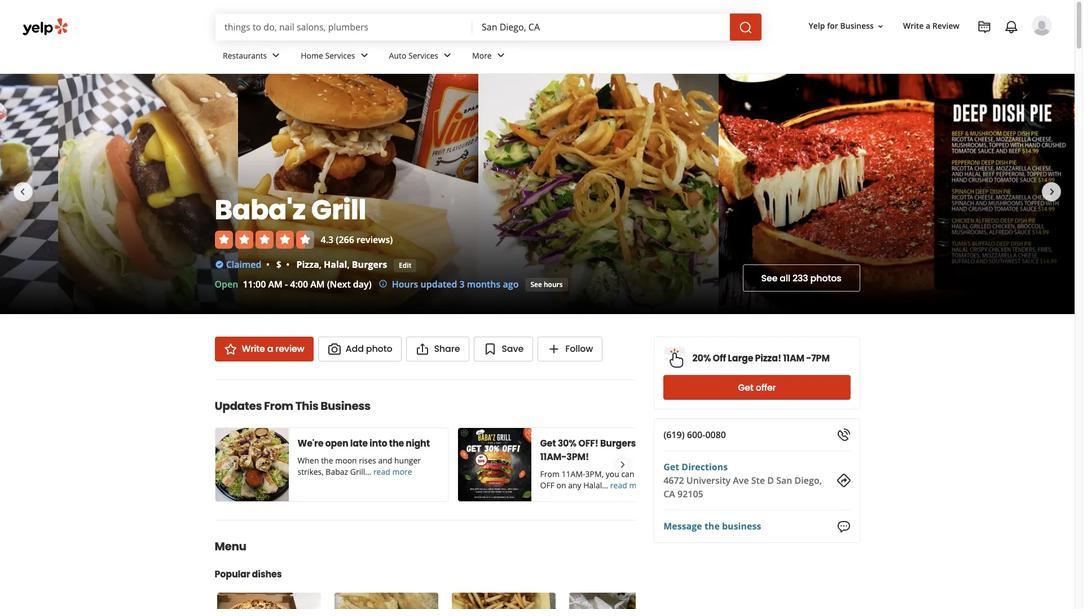 Task type: vqa. For each thing, say whether or not it's contained in the screenshot.
Close
no



Task type: locate. For each thing, give the bounding box(es) containing it.
11am-
[[540, 451, 567, 464], [562, 469, 586, 480]]

see left all
[[762, 272, 778, 285]]

next image inside updates from this business element
[[616, 458, 629, 472]]

strikes,
[[298, 467, 324, 477]]

None field
[[225, 21, 464, 33], [482, 21, 721, 33]]

(619) 600-0080
[[664, 429, 726, 441]]

between
[[638, 437, 678, 450]]

hours
[[392, 278, 418, 291]]

11am- up any
[[562, 469, 586, 480]]

20%
[[693, 352, 711, 365]]

photo of baba'z grill - san diego, ca, us. baba'z crunchy burger image
[[238, 74, 479, 314]]

2 24 chevron down v2 image from the left
[[358, 49, 371, 62]]

4.3
[[321, 233, 334, 246]]

0 horizontal spatial read
[[374, 467, 390, 477]]

1 horizontal spatial 24 chevron down v2 image
[[358, 49, 371, 62]]

write right the 24 star v2 image
[[242, 343, 265, 356]]

tyler b. image
[[1032, 15, 1052, 36]]

write for write a review
[[903, 21, 924, 31]]

30% up 3pm!
[[558, 437, 577, 450]]

the right message
[[705, 520, 720, 533]]

2 vertical spatial the
[[705, 520, 720, 533]]

0 vertical spatial a
[[926, 21, 931, 31]]

read for burgers
[[611, 480, 627, 491]]

popular
[[215, 568, 250, 581]]

Near text field
[[482, 21, 721, 33]]

1 vertical spatial burgers
[[600, 437, 636, 450]]

burgers inside get 30% off! burgers between 11am-3pm!
[[600, 437, 636, 450]]

24 chevron down v2 image inside restaurants link
[[269, 49, 283, 62]]

pizza link
[[297, 258, 319, 271]]

1 vertical spatial write
[[242, 343, 265, 356]]

see hours link
[[526, 278, 568, 292]]

0 horizontal spatial burgers
[[352, 258, 387, 271]]

popular dishes
[[215, 568, 282, 581]]

get
[[637, 469, 648, 480]]

add
[[346, 343, 364, 356]]

am down $
[[268, 278, 283, 291]]

2 , from the left
[[347, 258, 350, 271]]

write inside write a review link
[[242, 343, 265, 356]]

see for see hours
[[531, 280, 542, 289]]

1 vertical spatial 30%
[[650, 469, 666, 480]]

1 am from the left
[[268, 278, 283, 291]]

get for get offer
[[738, 381, 754, 394]]

2 none field from the left
[[482, 21, 721, 33]]

auto services link
[[380, 41, 463, 73]]

a for review
[[267, 343, 273, 356]]

1 vertical spatial business
[[321, 398, 371, 414]]

24 chevron down v2 image right the restaurants at the left of the page
[[269, 49, 283, 62]]

dishes
[[252, 568, 282, 581]]

open
[[325, 437, 348, 450]]

1 vertical spatial get
[[540, 437, 556, 450]]

get directions 4672 university ave ste d san diego, ca 92105
[[664, 461, 822, 501]]

24 add v2 image
[[547, 343, 561, 356]]

business
[[841, 21, 874, 31], [321, 398, 371, 414]]

1 horizontal spatial read more
[[611, 480, 649, 491]]

we're open late into the night image
[[215, 428, 289, 502]]

next image for previous image
[[616, 458, 629, 472]]

menu element
[[197, 520, 675, 609]]

rises
[[359, 455, 376, 466]]

1 vertical spatial the
[[321, 455, 333, 466]]

0 horizontal spatial none field
[[225, 21, 464, 33]]

am
[[268, 278, 283, 291], [311, 278, 325, 291]]

read more down can
[[611, 480, 649, 491]]

chicken tenders image
[[452, 593, 556, 609]]

get left off!
[[540, 437, 556, 450]]

the up babaz
[[321, 455, 333, 466]]

all
[[780, 272, 791, 285]]

burgers link
[[352, 258, 387, 271]]

notifications image
[[1005, 20, 1019, 34]]

photo of baba'z grill - san diego, ca, us. cheese burger image
[[58, 74, 238, 314]]

1 vertical spatial -
[[806, 352, 812, 365]]

None search field
[[216, 14, 764, 41]]

photo of baba'z grill - san diego, ca, us. burger on fire image
[[0, 74, 58, 314]]

0 horizontal spatial ,
[[319, 258, 322, 271]]

0 vertical spatial the
[[389, 437, 404, 450]]

- right '11am'
[[806, 352, 812, 365]]

1 vertical spatial next image
[[616, 458, 629, 472]]

yelp for business button
[[804, 16, 890, 36]]

message
[[664, 520, 702, 533]]

see
[[762, 272, 778, 285], [531, 280, 542, 289]]

services right "auto"
[[409, 50, 439, 61]]

0 vertical spatial more
[[392, 467, 412, 477]]

am right 4:00
[[311, 278, 325, 291]]

business left 16 chevron down v2 image
[[841, 21, 874, 31]]

on
[[557, 480, 566, 491]]

a
[[926, 21, 931, 31], [267, 343, 273, 356]]

0 horizontal spatial 30%
[[558, 437, 577, 450]]

0 horizontal spatial get
[[540, 437, 556, 450]]

baba'z
[[215, 191, 306, 229]]

0 vertical spatial 30%
[[558, 437, 577, 450]]

24 chevron down v2 image for home services
[[358, 49, 371, 62]]

0 vertical spatial next image
[[1046, 185, 1059, 198]]

hunger
[[394, 455, 421, 466]]

0 horizontal spatial 24 chevron down v2 image
[[441, 49, 454, 62]]

2 vertical spatial get
[[664, 461, 680, 473]]

0 horizontal spatial read more
[[374, 467, 412, 477]]

1 horizontal spatial am
[[311, 278, 325, 291]]

from left this
[[264, 398, 293, 414]]

, left halal
[[319, 258, 322, 271]]

0 vertical spatial burgers
[[352, 258, 387, 271]]

the inside when the moon rises and hunger strikes, babaz grill…
[[321, 455, 333, 466]]

off!
[[579, 437, 599, 450]]

get left offer
[[738, 381, 754, 394]]

open 11:00 am - 4:00 am (next day)
[[215, 278, 372, 291]]

next image
[[1046, 185, 1059, 198], [616, 458, 629, 472]]

30% right get
[[650, 469, 666, 480]]

burgers right off!
[[600, 437, 636, 450]]

more down get
[[629, 480, 649, 491]]

read more
[[374, 467, 412, 477], [611, 480, 649, 491]]

2 services from the left
[[409, 50, 439, 61]]

edit
[[399, 260, 412, 270]]

0 horizontal spatial 24 chevron down v2 image
[[269, 49, 283, 62]]

none field up business categories element
[[482, 21, 721, 33]]

24 chevron down v2 image right auto services
[[441, 49, 454, 62]]

24 save outline v2 image
[[484, 343, 497, 356]]

get inside get 30% off! burgers between 11am-3pm!
[[540, 437, 556, 450]]

1 horizontal spatial burgers
[[600, 437, 636, 450]]

1 horizontal spatial read
[[611, 480, 627, 491]]

get inside 'get offer' button
[[738, 381, 754, 394]]

1 horizontal spatial 30%
[[650, 469, 666, 480]]

2 am from the left
[[311, 278, 325, 291]]

1 horizontal spatial see
[[762, 272, 778, 285]]

1 services from the left
[[325, 50, 355, 61]]

0 horizontal spatial a
[[267, 343, 273, 356]]

2 24 chevron down v2 image from the left
[[494, 49, 508, 62]]

updates from this business
[[215, 398, 371, 414]]

more for between
[[629, 480, 649, 491]]

0 vertical spatial business
[[841, 21, 874, 31]]

0 horizontal spatial am
[[268, 278, 283, 291]]

1 horizontal spatial business
[[841, 21, 874, 31]]

home services link
[[292, 41, 380, 73]]

3pm,
[[586, 469, 604, 480]]

0080
[[706, 429, 726, 441]]

0 vertical spatial 11am-
[[540, 451, 567, 464]]

read down and
[[374, 467, 390, 477]]

24 phone v2 image
[[837, 428, 851, 442]]

get inside get directions 4672 university ave ste d san diego, ca 92105
[[664, 461, 680, 473]]

halal link
[[324, 258, 347, 271]]

get directions link
[[664, 461, 728, 473]]

24 chevron down v2 image for restaurants
[[269, 49, 283, 62]]

the inside message the business button
[[705, 520, 720, 533]]

for
[[827, 21, 838, 31]]

services right home
[[325, 50, 355, 61]]

get up 4672
[[664, 461, 680, 473]]

0 horizontal spatial see
[[531, 280, 542, 289]]

the right the 'into'
[[389, 437, 404, 450]]

2 horizontal spatial get
[[738, 381, 754, 394]]

share button
[[407, 337, 470, 362]]

11am- inside from 11am-3pm, you can get 30% off on any halal…
[[562, 469, 586, 480]]

write for write a review
[[242, 343, 265, 356]]

can
[[622, 469, 635, 480]]

, left the burgers link
[[347, 258, 350, 271]]

more for the
[[392, 467, 412, 477]]

24 chevron down v2 image
[[269, 49, 283, 62], [358, 49, 371, 62]]

more down 'hunger'
[[392, 467, 412, 477]]

4.3 star rating image
[[215, 231, 314, 249]]

burgers up day)
[[352, 258, 387, 271]]

see for see all 233 photos
[[762, 272, 778, 285]]

1 horizontal spatial write
[[903, 21, 924, 31]]

1 horizontal spatial -
[[806, 352, 812, 365]]

write left review
[[903, 21, 924, 31]]

1 horizontal spatial from
[[540, 469, 560, 480]]

pizza
[[297, 258, 319, 271]]

0 vertical spatial get
[[738, 381, 754, 394]]

more link
[[463, 41, 517, 73]]

24 chevron down v2 image right more
[[494, 49, 508, 62]]

0 horizontal spatial the
[[321, 455, 333, 466]]

0 horizontal spatial -
[[285, 278, 288, 291]]

read more down and
[[374, 467, 412, 477]]

1 horizontal spatial none field
[[482, 21, 721, 33]]

off
[[540, 480, 555, 491]]

previous image
[[222, 458, 234, 472]]

24 chevron down v2 image left "auto"
[[358, 49, 371, 62]]

business inside button
[[841, 21, 874, 31]]

1 horizontal spatial get
[[664, 461, 680, 473]]

1 vertical spatial read more
[[611, 480, 649, 491]]

moon
[[335, 455, 357, 466]]

photo of baba'z grill - san diego, ca, us. fattoush salad image
[[479, 74, 719, 314]]

write a review link
[[215, 337, 314, 362]]

get offer
[[738, 381, 776, 394]]

services inside 'link'
[[325, 50, 355, 61]]

open
[[215, 278, 238, 291]]

24 chevron down v2 image
[[441, 49, 454, 62], [494, 49, 508, 62]]

0 horizontal spatial next image
[[616, 458, 629, 472]]

0 horizontal spatial more
[[392, 467, 412, 477]]

any
[[568, 480, 582, 491]]

read for into
[[374, 467, 390, 477]]

1 24 chevron down v2 image from the left
[[269, 49, 283, 62]]

day)
[[353, 278, 372, 291]]

24 chevron down v2 image inside home services 'link'
[[358, 49, 371, 62]]

more
[[392, 467, 412, 477], [629, 480, 649, 491]]

2 horizontal spatial the
[[705, 520, 720, 533]]

11am- up the off
[[540, 451, 567, 464]]

add photo link
[[318, 337, 402, 362]]

1 horizontal spatial the
[[389, 437, 404, 450]]

24 camera v2 image
[[328, 343, 341, 356]]

follow
[[566, 343, 593, 356]]

24 chevron down v2 image inside "auto services" link
[[441, 49, 454, 62]]

0 vertical spatial read more
[[374, 467, 412, 477]]

1 , from the left
[[319, 258, 322, 271]]

read
[[374, 467, 390, 477], [611, 480, 627, 491]]

0 vertical spatial write
[[903, 21, 924, 31]]

0 vertical spatial from
[[264, 398, 293, 414]]

see all 233 photos link
[[743, 265, 860, 292]]

1 24 chevron down v2 image from the left
[[441, 49, 454, 62]]

0 horizontal spatial write
[[242, 343, 265, 356]]

0 horizontal spatial services
[[325, 50, 355, 61]]

share
[[434, 343, 460, 356]]

write inside write a review link
[[903, 21, 924, 31]]

none field up home services 'link'
[[225, 21, 464, 33]]

night
[[406, 437, 430, 450]]

1 horizontal spatial 24 chevron down v2 image
[[494, 49, 508, 62]]

4672
[[664, 475, 684, 487]]

$
[[276, 258, 282, 271]]

info alert
[[379, 278, 519, 291]]

1 horizontal spatial more
[[629, 480, 649, 491]]

baba'z grill
[[215, 191, 366, 229]]

1 horizontal spatial ,
[[347, 258, 350, 271]]

message the business
[[664, 520, 761, 533]]

write
[[903, 21, 924, 31], [242, 343, 265, 356]]

babaz
[[326, 467, 348, 477]]

1 none field from the left
[[225, 21, 464, 33]]

24 chevron down v2 image inside more link
[[494, 49, 508, 62]]

0 vertical spatial read
[[374, 467, 390, 477]]

read down you
[[611, 480, 627, 491]]

see left hours
[[531, 280, 542, 289]]

1 horizontal spatial a
[[926, 21, 931, 31]]

next image for previous icon
[[1046, 185, 1059, 198]]

follow button
[[538, 337, 603, 362]]

1 horizontal spatial services
[[409, 50, 439, 61]]

projects image
[[978, 20, 992, 34]]

1 vertical spatial read
[[611, 480, 627, 491]]

when
[[298, 455, 319, 466]]

1 horizontal spatial next image
[[1046, 185, 1059, 198]]

16 info v2 image
[[379, 279, 388, 288]]

a for review
[[926, 21, 931, 31]]

1 vertical spatial more
[[629, 480, 649, 491]]

1 vertical spatial a
[[267, 343, 273, 356]]

from up the off
[[540, 469, 560, 480]]

business
[[722, 520, 761, 533]]

business up open
[[321, 398, 371, 414]]

1 vertical spatial from
[[540, 469, 560, 480]]

the for message the business
[[705, 520, 720, 533]]

- left 4:00
[[285, 278, 288, 291]]

Find text field
[[225, 21, 464, 33]]

24 chevron down v2 image for auto services
[[441, 49, 454, 62]]

1 vertical spatial 11am-
[[562, 469, 586, 480]]



Task type: describe. For each thing, give the bounding box(es) containing it.
4.3 (266 reviews)
[[321, 233, 393, 246]]

large
[[728, 352, 754, 365]]

11am
[[783, 352, 805, 365]]

updates
[[215, 398, 262, 414]]

hours
[[544, 280, 563, 289]]

ste
[[752, 475, 765, 487]]

san
[[777, 475, 793, 487]]

restaurants
[[223, 50, 267, 61]]

we're
[[298, 437, 324, 450]]

(619)
[[664, 429, 685, 441]]

none field near
[[482, 21, 721, 33]]

pizza!
[[755, 352, 782, 365]]

edit button
[[394, 259, 417, 273]]

read more for burgers
[[611, 480, 649, 491]]

24 share v2 image
[[416, 343, 430, 356]]

d
[[768, 475, 774, 487]]

review
[[933, 21, 960, 31]]

write a review
[[903, 21, 960, 31]]

get 30% off! burgers between 11am-3pm!
[[540, 437, 678, 464]]

see all 233 photos
[[762, 272, 842, 285]]

get offer button
[[664, 375, 851, 400]]

save button
[[474, 337, 533, 362]]

11am- inside get 30% off! burgers between 11am-3pm!
[[540, 451, 567, 464]]

0 vertical spatial -
[[285, 278, 288, 291]]

services for home services
[[325, 50, 355, 61]]

previous image
[[16, 185, 29, 198]]

off
[[713, 352, 726, 365]]

search image
[[739, 21, 753, 34]]

16 claim filled v2 image
[[215, 260, 224, 269]]

offer
[[756, 381, 776, 394]]

30% inside get 30% off! burgers between 11am-3pm!
[[558, 437, 577, 450]]

yelp for business
[[809, 21, 874, 31]]

menu
[[215, 539, 246, 555]]

meat lovers pizza image
[[217, 593, 321, 609]]

0 horizontal spatial business
[[321, 398, 371, 414]]

ago
[[503, 278, 519, 291]]

grill…
[[350, 467, 371, 477]]

reviews)
[[357, 233, 393, 246]]

home
[[301, 50, 323, 61]]

read more for into
[[374, 467, 412, 477]]

mushroom swiss burger image
[[569, 593, 673, 609]]

diego,
[[795, 475, 822, 487]]

auto services
[[389, 50, 439, 61]]

3pm!
[[567, 451, 589, 464]]

30% inside from 11am-3pm, you can get 30% off on any halal…
[[650, 469, 666, 480]]

message the business button
[[664, 520, 761, 533]]

review
[[276, 343, 304, 356]]

see hours
[[531, 280, 563, 289]]

(266
[[336, 233, 354, 246]]

university
[[687, 475, 731, 487]]

0 horizontal spatial from
[[264, 398, 293, 414]]

none field find
[[225, 21, 464, 33]]

this
[[295, 398, 319, 414]]

add photo
[[346, 343, 392, 356]]

claimed
[[226, 258, 262, 271]]

from inside from 11am-3pm, you can get 30% off on any halal…
[[540, 469, 560, 480]]

ave
[[733, 475, 749, 487]]

grill
[[311, 191, 366, 229]]

auto
[[389, 50, 407, 61]]

233
[[793, 272, 808, 285]]

restaurants link
[[214, 41, 292, 73]]

business categories element
[[214, 41, 1052, 73]]

hours updated 3 months ago
[[392, 278, 519, 291]]

get 30% off! burgers between 11am-3pm! image
[[458, 428, 531, 502]]

4:00
[[290, 278, 308, 291]]

more
[[472, 50, 492, 61]]

user actions element
[[800, 14, 1068, 84]]

services for auto services
[[409, 50, 439, 61]]

24 message v2 image
[[837, 520, 851, 534]]

we're open late into the night
[[298, 437, 430, 450]]

save
[[502, 343, 524, 356]]

ca
[[664, 488, 675, 501]]

the for when the moon rises and hunger strikes, babaz grill…
[[321, 455, 333, 466]]

20% off large pizza! 11am -7pm
[[693, 352, 830, 365]]

photo
[[366, 343, 392, 356]]

halal
[[324, 258, 347, 271]]

home services
[[301, 50, 355, 61]]

and
[[378, 455, 392, 466]]

24 directions v2 image
[[837, 474, 851, 488]]

600-
[[687, 429, 706, 441]]

chicken shawarma image
[[334, 593, 438, 609]]

24 chevron down v2 image for more
[[494, 49, 508, 62]]

updates from this business element
[[197, 380, 691, 502]]

16 chevron down v2 image
[[876, 22, 885, 31]]

pizza , halal , burgers
[[297, 258, 387, 271]]

into
[[370, 437, 387, 450]]

24 star v2 image
[[224, 343, 237, 356]]

write a review
[[242, 343, 304, 356]]

photos
[[811, 272, 842, 285]]

(next
[[327, 278, 351, 291]]

months
[[467, 278, 501, 291]]

photo of baba'z grill - san diego, ca, us. deep dish pie menu image
[[719, 74, 1083, 314]]

7pm
[[812, 352, 830, 365]]

write a review link
[[899, 16, 964, 36]]

directions
[[682, 461, 728, 473]]

get for get 30% off! burgers between 11am-3pm!
[[540, 437, 556, 450]]

3
[[460, 278, 465, 291]]

updated
[[421, 278, 457, 291]]

from 11am-3pm, you can get 30% off on any halal…
[[540, 469, 666, 491]]

halal…
[[584, 480, 608, 491]]



